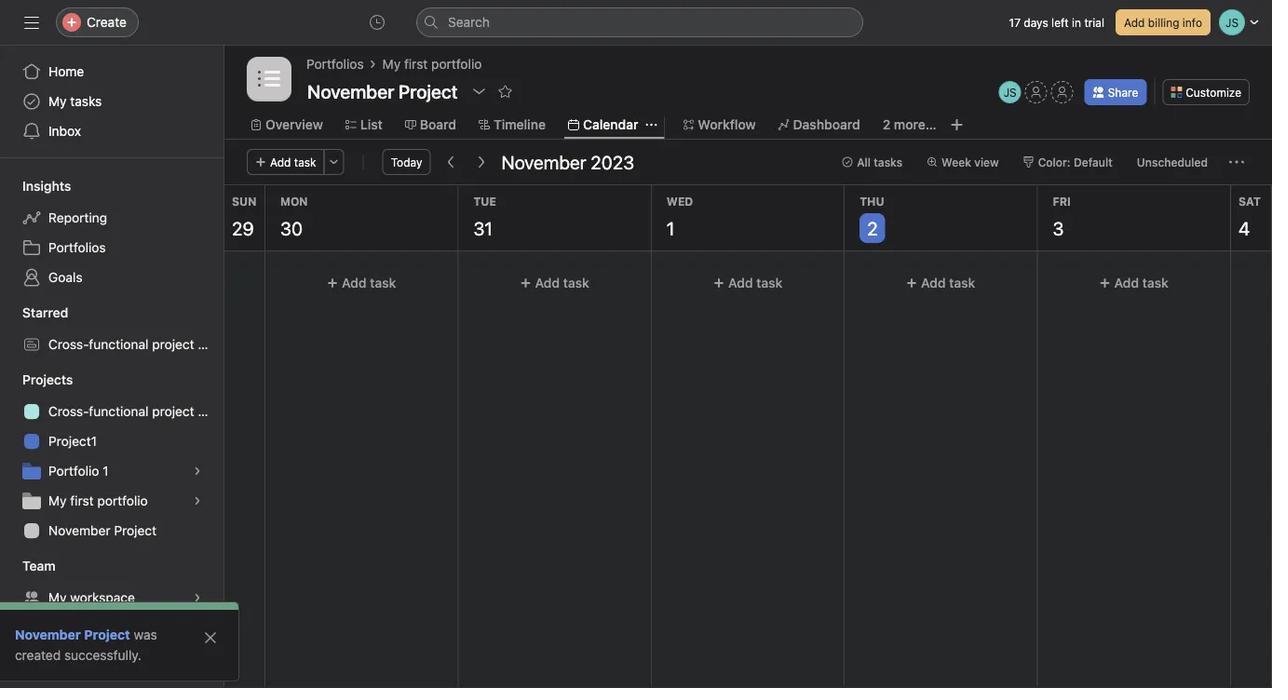 Task type: locate. For each thing, give the bounding box(es) containing it.
november down timeline on the top
[[501, 151, 586, 173]]

plan inside starred element
[[198, 337, 223, 352]]

1 horizontal spatial my first portfolio
[[382, 56, 482, 72]]

portfolios up list link
[[306, 56, 364, 72]]

starred element
[[0, 296, 224, 363]]

0 horizontal spatial portfolio
[[97, 493, 148, 509]]

2 cross-functional project plan from the top
[[48, 404, 223, 419]]

days
[[1024, 16, 1048, 29]]

cross- down starred
[[48, 337, 89, 352]]

reporting link
[[11, 203, 212, 233]]

1 functional from the top
[[89, 337, 149, 352]]

1 vertical spatial functional
[[89, 404, 149, 419]]

today button
[[382, 149, 431, 175]]

project up successfully.
[[84, 627, 130, 643]]

1 horizontal spatial portfolios
[[306, 56, 364, 72]]

projects button
[[0, 371, 73, 389]]

more…
[[894, 117, 937, 132]]

plan
[[198, 337, 223, 352], [198, 404, 223, 419]]

tasks for my tasks
[[70, 94, 102, 109]]

1 vertical spatial portfolios link
[[11, 233, 212, 263]]

color: default
[[1038, 156, 1113, 169]]

0 vertical spatial plan
[[198, 337, 223, 352]]

previous week image
[[444, 155, 459, 170]]

my first portfolio up show options icon on the left top of page
[[382, 56, 482, 72]]

list image
[[258, 68, 280, 90]]

my
[[382, 56, 401, 72], [48, 94, 67, 109], [48, 493, 67, 509], [48, 590, 67, 605]]

calendar link
[[568, 115, 638, 135]]

was created successfully.
[[15, 627, 157, 663]]

my first portfolio
[[382, 56, 482, 72], [48, 493, 148, 509]]

add inside button
[[1124, 16, 1145, 29]]

1 cross- from the top
[[48, 337, 89, 352]]

0 vertical spatial project
[[152, 337, 194, 352]]

0 vertical spatial 1
[[667, 217, 675, 239]]

close image
[[203, 631, 218, 645]]

my up the inbox
[[48, 94, 67, 109]]

1 vertical spatial november project
[[15, 627, 130, 643]]

1 horizontal spatial 2
[[883, 117, 891, 132]]

1 vertical spatial cross-
[[48, 404, 89, 419]]

cross-
[[48, 337, 89, 352], [48, 404, 89, 419]]

0 vertical spatial portfolios link
[[306, 54, 364, 75]]

cross-functional project plan up project1 link
[[48, 404, 223, 419]]

november up team
[[48, 523, 110, 538]]

1 vertical spatial 1
[[103, 463, 109, 479]]

my first portfolio inside projects element
[[48, 493, 148, 509]]

1 project from the top
[[152, 337, 194, 352]]

project up see details, portfolio 1 image
[[152, 404, 194, 419]]

1 vertical spatial portfolios
[[48, 240, 106, 255]]

starred button
[[0, 304, 68, 322]]

november project up invite at the left of the page
[[15, 627, 130, 643]]

None text field
[[303, 75, 463, 108]]

0 horizontal spatial my first portfolio
[[48, 493, 148, 509]]

0 vertical spatial portfolio
[[431, 56, 482, 72]]

0 vertical spatial cross-functional project plan link
[[11, 330, 223, 360]]

all
[[857, 156, 871, 169]]

2 cross- from the top
[[48, 404, 89, 419]]

my first portfolio link up show options icon on the left top of page
[[382, 54, 482, 75]]

1 vertical spatial first
[[70, 493, 94, 509]]

0 horizontal spatial first
[[70, 493, 94, 509]]

task
[[294, 156, 316, 169], [370, 275, 396, 291], [563, 275, 589, 291], [756, 275, 782, 291], [949, 275, 976, 291], [1143, 275, 1169, 291]]

first up the board link
[[404, 56, 428, 72]]

cross-functional project plan link up project1 at the bottom of page
[[11, 397, 223, 427]]

more actions image
[[1229, 155, 1244, 170]]

portfolio
[[431, 56, 482, 72], [97, 493, 148, 509]]

cross-functional project plan inside starred element
[[48, 337, 223, 352]]

1 down project1 link
[[103, 463, 109, 479]]

home
[[48, 64, 84, 79]]

first down portfolio 1
[[70, 493, 94, 509]]

see details, my first portfolio image
[[192, 496, 203, 507]]

my first portfolio link
[[382, 54, 482, 75], [11, 486, 212, 516]]

js button
[[999, 81, 1021, 103]]

0 horizontal spatial tasks
[[70, 94, 102, 109]]

sun
[[232, 195, 257, 208]]

customize
[[1186, 86, 1242, 99]]

november 2023
[[501, 151, 634, 173]]

2 inside dropdown button
[[883, 117, 891, 132]]

color:
[[1038, 156, 1071, 169]]

1 vertical spatial cross-functional project plan
[[48, 404, 223, 419]]

1 horizontal spatial tasks
[[874, 156, 903, 169]]

all tasks
[[857, 156, 903, 169]]

my first portfolio down portfolio 1 'link'
[[48, 493, 148, 509]]

tasks inside the global element
[[70, 94, 102, 109]]

cross-functional project plan link inside starred element
[[11, 330, 223, 360]]

0 vertical spatial cross-
[[48, 337, 89, 352]]

add tab image
[[950, 117, 965, 132]]

2 plan from the top
[[198, 404, 223, 419]]

cross-functional project plan down goals link
[[48, 337, 223, 352]]

today
[[391, 156, 422, 169]]

project
[[152, 337, 194, 352], [152, 404, 194, 419]]

portfolios inside insights element
[[48, 240, 106, 255]]

0 vertical spatial my first portfolio link
[[382, 54, 482, 75]]

1 vertical spatial project
[[152, 404, 194, 419]]

billing
[[1148, 16, 1180, 29]]

0 vertical spatial first
[[404, 56, 428, 72]]

my down history image
[[382, 56, 401, 72]]

invite button
[[18, 647, 98, 681]]

plan inside projects element
[[198, 404, 223, 419]]

2 down thu
[[867, 217, 878, 239]]

0 vertical spatial november project link
[[11, 516, 212, 546]]

add to starred image
[[498, 84, 513, 99]]

1 vertical spatial november
[[48, 523, 110, 538]]

insights element
[[0, 170, 224, 296]]

mon
[[280, 195, 308, 208]]

1 vertical spatial portfolio
[[97, 493, 148, 509]]

november
[[501, 151, 586, 173], [48, 523, 110, 538], [15, 627, 81, 643]]

portfolios down reporting
[[48, 240, 106, 255]]

thu
[[860, 195, 884, 208]]

portfolio up show options icon on the left top of page
[[431, 56, 482, 72]]

1 inside 'link'
[[103, 463, 109, 479]]

portfolios link up list link
[[306, 54, 364, 75]]

november inside projects element
[[48, 523, 110, 538]]

2 left more…
[[883, 117, 891, 132]]

november project link up invite at the left of the page
[[15, 627, 130, 643]]

show options image
[[472, 84, 487, 99]]

1 inside wed 1
[[667, 217, 675, 239]]

1 vertical spatial tasks
[[874, 156, 903, 169]]

my first portfolio link down portfolio 1
[[11, 486, 212, 516]]

0 vertical spatial 2
[[883, 117, 891, 132]]

2 functional from the top
[[89, 404, 149, 419]]

tasks right all
[[874, 156, 903, 169]]

cross- up project1 at the bottom of page
[[48, 404, 89, 419]]

portfolios
[[306, 56, 364, 72], [48, 240, 106, 255]]

see details, my workspace image
[[192, 592, 203, 604]]

sat
[[1239, 195, 1261, 208]]

0 vertical spatial tasks
[[70, 94, 102, 109]]

share
[[1108, 86, 1138, 99]]

1 vertical spatial plan
[[198, 404, 223, 419]]

functional inside starred element
[[89, 337, 149, 352]]

dashboard link
[[778, 115, 860, 135]]

1 vertical spatial 2
[[867, 217, 878, 239]]

0 horizontal spatial 1
[[103, 463, 109, 479]]

november up created at the bottom left
[[15, 627, 81, 643]]

add task button
[[247, 149, 325, 175], [273, 266, 450, 300], [466, 266, 643, 300], [659, 266, 837, 300], [852, 266, 1030, 300], [1046, 266, 1223, 300]]

0 vertical spatial november project
[[48, 523, 157, 538]]

my inside the global element
[[48, 94, 67, 109]]

default
[[1074, 156, 1113, 169]]

project
[[114, 523, 157, 538], [84, 627, 130, 643]]

november project up teams element
[[48, 523, 157, 538]]

november project link
[[11, 516, 212, 546], [15, 627, 130, 643]]

november project link up teams element
[[11, 516, 212, 546]]

1 horizontal spatial 1
[[667, 217, 675, 239]]

my down team
[[48, 590, 67, 605]]

functional up project1 link
[[89, 404, 149, 419]]

fri
[[1053, 195, 1071, 208]]

1 plan from the top
[[198, 337, 223, 352]]

mon 30
[[280, 195, 308, 239]]

cross-functional project plan link down goals link
[[11, 330, 223, 360]]

more actions image
[[328, 156, 340, 168]]

functional down goals link
[[89, 337, 149, 352]]

team button
[[0, 557, 56, 576]]

my down portfolio
[[48, 493, 67, 509]]

31
[[474, 217, 493, 239]]

0 vertical spatial functional
[[89, 337, 149, 352]]

tasks down home
[[70, 94, 102, 109]]

view
[[975, 156, 999, 169]]

project up teams element
[[114, 523, 157, 538]]

portfolios link
[[306, 54, 364, 75], [11, 233, 212, 263]]

my workspace
[[48, 590, 135, 605]]

portfolio down portfolio 1 'link'
[[97, 493, 148, 509]]

info
[[1183, 16, 1202, 29]]

project inside starred element
[[152, 337, 194, 352]]

cross-functional project plan
[[48, 337, 223, 352], [48, 404, 223, 419]]

1 cross-functional project plan link from the top
[[11, 330, 223, 360]]

1 vertical spatial my first portfolio
[[48, 493, 148, 509]]

add
[[1124, 16, 1145, 29], [270, 156, 291, 169], [342, 275, 367, 291], [535, 275, 560, 291], [728, 275, 753, 291], [921, 275, 946, 291], [1115, 275, 1139, 291]]

wed 1
[[667, 195, 693, 239]]

0 horizontal spatial 2
[[867, 217, 878, 239]]

0 vertical spatial cross-functional project plan
[[48, 337, 223, 352]]

1 horizontal spatial my first portfolio link
[[382, 54, 482, 75]]

tasks for all tasks
[[874, 156, 903, 169]]

0 horizontal spatial portfolios
[[48, 240, 106, 255]]

inbox link
[[11, 116, 212, 146]]

add task
[[270, 156, 316, 169], [342, 275, 396, 291], [535, 275, 589, 291], [728, 275, 782, 291], [921, 275, 976, 291], [1115, 275, 1169, 291]]

2
[[883, 117, 891, 132], [867, 217, 878, 239]]

project down goals link
[[152, 337, 194, 352]]

portfolio 1 link
[[11, 456, 212, 486]]

0 vertical spatial my first portfolio
[[382, 56, 482, 72]]

0 vertical spatial portfolios
[[306, 56, 364, 72]]

portfolios link down reporting
[[11, 233, 212, 263]]

project1
[[48, 434, 97, 449]]

1 down wed
[[667, 217, 675, 239]]

1 cross-functional project plan from the top
[[48, 337, 223, 352]]

fri 3
[[1053, 195, 1071, 239]]

tasks inside 'dropdown button'
[[874, 156, 903, 169]]

1 vertical spatial my first portfolio link
[[11, 486, 212, 516]]

functional
[[89, 337, 149, 352], [89, 404, 149, 419]]

in
[[1072, 16, 1081, 29]]

1 vertical spatial cross-functional project plan link
[[11, 397, 223, 427]]

first
[[404, 56, 428, 72], [70, 493, 94, 509]]

insights
[[22, 178, 71, 194]]



Task type: describe. For each thing, give the bounding box(es) containing it.
goals link
[[11, 263, 212, 292]]

all tasks button
[[834, 149, 911, 175]]

invite
[[52, 656, 86, 672]]

unscheduled button
[[1129, 149, 1216, 175]]

global element
[[0, 46, 224, 157]]

29
[[232, 217, 254, 239]]

tab actions image
[[646, 119, 657, 130]]

first inside projects element
[[70, 493, 94, 509]]

trial
[[1085, 16, 1105, 29]]

1 horizontal spatial first
[[404, 56, 428, 72]]

created
[[15, 648, 61, 663]]

overview
[[265, 117, 323, 132]]

cross- inside starred element
[[48, 337, 89, 352]]

week view
[[942, 156, 999, 169]]

board
[[420, 117, 456, 132]]

cross-functional project plan inside projects element
[[48, 404, 223, 419]]

customize button
[[1163, 79, 1250, 105]]

0 horizontal spatial my first portfolio link
[[11, 486, 212, 516]]

create button
[[56, 7, 139, 37]]

my tasks link
[[11, 87, 212, 116]]

functional inside projects element
[[89, 404, 149, 419]]

1 vertical spatial november project link
[[15, 627, 130, 643]]

1 for wed 1
[[667, 217, 675, 239]]

thu 2
[[860, 195, 884, 239]]

starred
[[22, 305, 68, 320]]

portfolio 1
[[48, 463, 109, 479]]

search button
[[416, 7, 863, 37]]

week
[[942, 156, 971, 169]]

share button
[[1085, 79, 1147, 105]]

projects
[[22, 372, 73, 387]]

create
[[87, 14, 127, 30]]

30
[[280, 217, 303, 239]]

0 vertical spatial project
[[114, 523, 157, 538]]

workflow link
[[683, 115, 756, 135]]

tue 31
[[474, 195, 496, 239]]

week view button
[[918, 149, 1007, 175]]

search list box
[[416, 7, 863, 37]]

2 project from the top
[[152, 404, 194, 419]]

sat 4
[[1239, 195, 1261, 239]]

reporting
[[48, 210, 107, 225]]

board link
[[405, 115, 456, 135]]

timeline link
[[479, 115, 546, 135]]

projects element
[[0, 363, 224, 550]]

2 more… button
[[883, 115, 937, 135]]

0 vertical spatial november
[[501, 151, 586, 173]]

search
[[448, 14, 490, 30]]

my inside "link"
[[48, 590, 67, 605]]

js
[[1004, 86, 1017, 99]]

next week image
[[474, 155, 488, 170]]

portfolio
[[48, 463, 99, 479]]

see details, portfolio 1 image
[[192, 466, 203, 477]]

0 horizontal spatial portfolios link
[[11, 233, 212, 263]]

2023
[[591, 151, 634, 173]]

insights button
[[0, 177, 71, 196]]

2 inside thu 2
[[867, 217, 878, 239]]

2 more…
[[883, 117, 937, 132]]

wed
[[667, 195, 693, 208]]

workflow
[[698, 117, 756, 132]]

cross- inside projects element
[[48, 404, 89, 419]]

1 horizontal spatial portfolio
[[431, 56, 482, 72]]

dashboard
[[793, 117, 860, 132]]

2 cross-functional project plan link from the top
[[11, 397, 223, 427]]

calendar
[[583, 117, 638, 132]]

add billing info button
[[1116, 9, 1211, 35]]

3
[[1053, 217, 1064, 239]]

portfolio inside projects element
[[97, 493, 148, 509]]

17 days left in trial
[[1009, 16, 1105, 29]]

team
[[22, 558, 56, 574]]

overview link
[[251, 115, 323, 135]]

timeline
[[494, 117, 546, 132]]

4
[[1239, 217, 1250, 239]]

project1 link
[[11, 427, 212, 456]]

sun 29
[[232, 195, 257, 239]]

home link
[[11, 57, 212, 87]]

color: default button
[[1015, 149, 1121, 175]]

hide sidebar image
[[24, 15, 39, 30]]

goals
[[48, 270, 82, 285]]

2 vertical spatial november
[[15, 627, 81, 643]]

teams element
[[0, 550, 224, 617]]

history image
[[370, 15, 385, 30]]

list
[[360, 117, 383, 132]]

my workspace link
[[11, 583, 212, 613]]

add billing info
[[1124, 16, 1202, 29]]

my tasks
[[48, 94, 102, 109]]

17
[[1009, 16, 1021, 29]]

inbox
[[48, 123, 81, 139]]

november project inside projects element
[[48, 523, 157, 538]]

my inside projects element
[[48, 493, 67, 509]]

was
[[134, 627, 157, 643]]

unscheduled
[[1137, 156, 1208, 169]]

1 for portfolio 1
[[103, 463, 109, 479]]

workspace
[[70, 590, 135, 605]]

left
[[1052, 16, 1069, 29]]

1 horizontal spatial portfolios link
[[306, 54, 364, 75]]

1 vertical spatial project
[[84, 627, 130, 643]]



Task type: vqa. For each thing, say whether or not it's contained in the screenshot.
top Mark complete image
no



